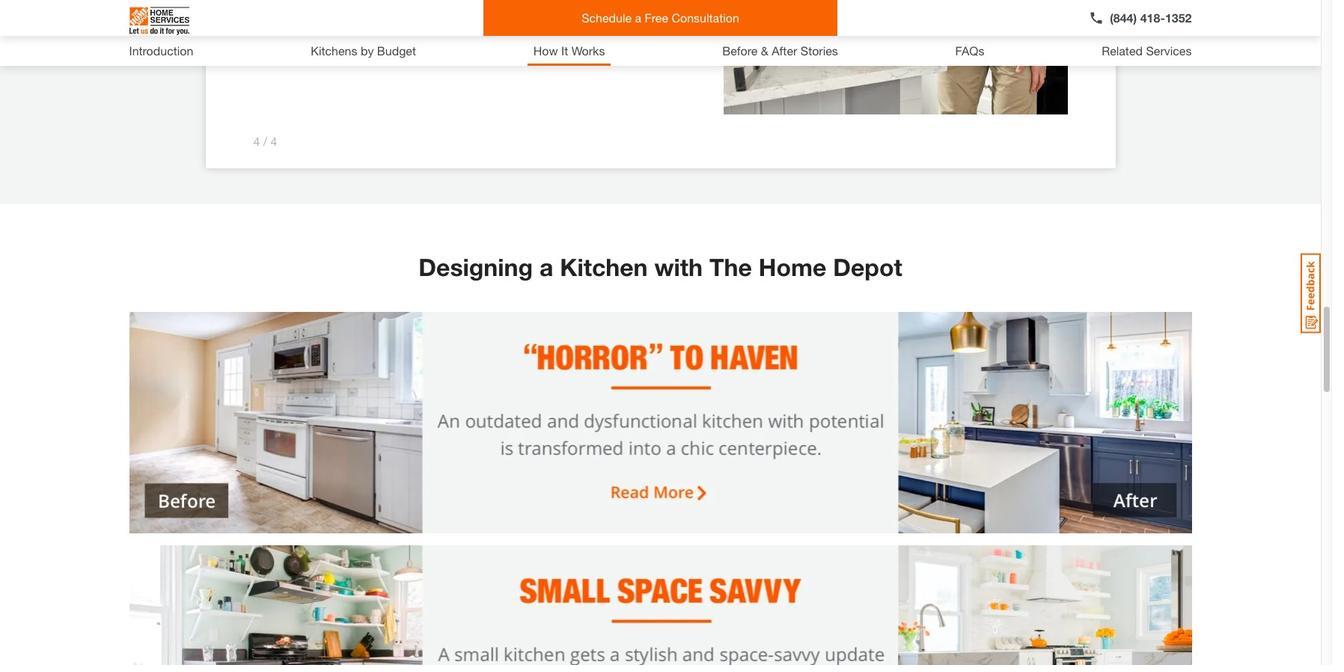Task type: describe. For each thing, give the bounding box(es) containing it.
before
[[722, 43, 758, 58]]

consultation
[[672, 10, 739, 25]]

feedback link image
[[1301, 253, 1321, 334]]

before and after small kitchen remodel with white cabinetry, waterfall countertop and open shelving image
[[129, 545, 1192, 665]]

1352
[[1165, 10, 1192, 25]]

related
[[1102, 43, 1143, 58]]

kitchens by budget
[[311, 43, 416, 58]]

before and after kitchen remodel showing dark blue cabinetry and white island countertops image
[[129, 312, 1192, 533]]

&
[[761, 43, 768, 58]]

budget
[[377, 43, 416, 58]]

introduction
[[129, 43, 193, 58]]

with
[[654, 253, 703, 281]]

do it for you logo image
[[129, 1, 189, 41]]

installer wearing mask checking if countertop is level image
[[723, 0, 1068, 115]]

stories
[[801, 43, 838, 58]]

schedule
[[582, 10, 632, 25]]

how
[[533, 43, 558, 58]]

after
[[772, 43, 797, 58]]

a for free
[[635, 10, 641, 25]]

4 / 4
[[253, 134, 277, 148]]

free
[[645, 10, 668, 25]]

a for kitchen
[[540, 253, 553, 281]]

/
[[263, 134, 267, 148]]

schedule a free consultation
[[582, 10, 739, 25]]

1 4 from the left
[[253, 134, 260, 148]]

related services
[[1102, 43, 1192, 58]]

designing a kitchen with the home depot
[[419, 253, 902, 281]]



Task type: locate. For each thing, give the bounding box(es) containing it.
4 right /
[[271, 134, 277, 148]]

1 vertical spatial a
[[540, 253, 553, 281]]

2 4 from the left
[[271, 134, 277, 148]]

schedule a free consultation button
[[483, 0, 838, 36]]

works
[[572, 43, 605, 58]]

kitchen
[[560, 253, 648, 281]]

(844) 418-1352
[[1110, 10, 1192, 25]]

depot
[[833, 253, 902, 281]]

4 left /
[[253, 134, 260, 148]]

0 horizontal spatial 4
[[253, 134, 260, 148]]

4
[[253, 134, 260, 148], [271, 134, 277, 148]]

a left kitchen in the left top of the page
[[540, 253, 553, 281]]

it
[[561, 43, 568, 58]]

kitchens
[[311, 43, 357, 58]]

(844)
[[1110, 10, 1137, 25]]

before & after stories
[[722, 43, 838, 58]]

a inside schedule a free consultation button
[[635, 10, 641, 25]]

0 vertical spatial a
[[635, 10, 641, 25]]

the
[[709, 253, 752, 281]]

home
[[759, 253, 826, 281]]

0 horizontal spatial a
[[540, 253, 553, 281]]

(844) 418-1352 link
[[1089, 9, 1192, 27]]

1 horizontal spatial 4
[[271, 134, 277, 148]]

by
[[361, 43, 374, 58]]

services
[[1146, 43, 1192, 58]]

a left free
[[635, 10, 641, 25]]

designing
[[419, 253, 533, 281]]

faqs
[[955, 43, 984, 58]]

418-
[[1140, 10, 1165, 25]]

how it works
[[533, 43, 605, 58]]

1 horizontal spatial a
[[635, 10, 641, 25]]

a
[[635, 10, 641, 25], [540, 253, 553, 281]]



Task type: vqa. For each thing, say whether or not it's contained in the screenshot.
(844) 418-1352 link
yes



